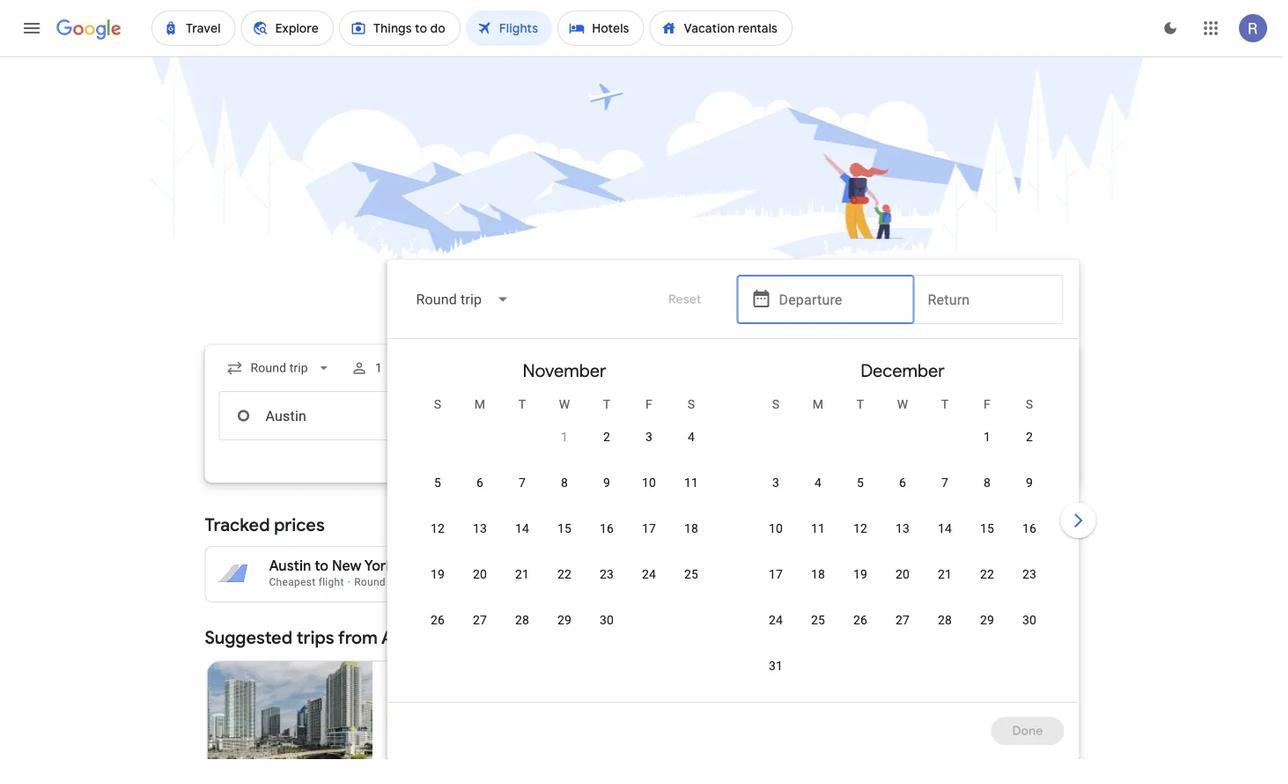 Task type: describe. For each thing, give the bounding box(es) containing it.
fri, nov 10 element
[[641, 474, 656, 491]]

mon, dec 25 element
[[811, 611, 825, 629]]

1 for november
[[561, 429, 568, 444]]

1 horizontal spatial 10 button
[[754, 520, 797, 562]]

grid inside flight search box
[[395, 346, 1071, 712]]

flights
[[570, 251, 713, 313]]

1 vertical spatial 25 button
[[797, 611, 839, 653]]

sun, nov 26 element
[[430, 611, 444, 629]]

2 30 button from the left
[[1008, 611, 1050, 653]]

fri, dec 15 element
[[980, 520, 994, 537]]

miami
[[387, 675, 427, 693]]

2 16 button from the left
[[1008, 520, 1050, 562]]

to for new
[[315, 557, 329, 575]]

air
[[898, 576, 912, 588]]

explore destinations button
[[917, 624, 1078, 652]]

2 departure text field from the top
[[779, 392, 900, 439]]

destinations
[[985, 630, 1057, 646]]

fri, nov 3 element
[[645, 428, 652, 446]]

sun, dec 17 element
[[768, 565, 783, 583]]

2 22 button from the left
[[966, 565, 1008, 608]]

21 for thu, dec 21 element
[[937, 567, 952, 581]]

fri, dec 22 element
[[980, 565, 994, 583]]

f for december
[[983, 397, 990, 411]]

1 29 button from the left
[[543, 611, 585, 653]]

w for december
[[897, 397, 908, 411]]

canada
[[915, 576, 952, 588]]

view all
[[1013, 517, 1057, 533]]

tue, dec 5 element
[[856, 474, 864, 491]]

york
[[364, 557, 394, 575]]

sun, nov 12 element
[[430, 520, 444, 537]]

thu, nov 23 element
[[599, 565, 613, 583]]

2 trip from the left
[[682, 576, 699, 588]]

1 16 button from the left
[[585, 520, 627, 562]]

sun, dec 24 element
[[768, 611, 783, 629]]

19 for sun, nov 19 element
[[430, 567, 444, 581]]

24 for fri, nov 24 element
[[641, 567, 656, 581]]

2 13 button from the left
[[881, 520, 923, 562]]

thu, dec 7 element
[[941, 474, 948, 491]]

4 for mon, dec 4 element
[[814, 475, 821, 490]]

4 for sat, nov 4 element
[[687, 429, 694, 444]]

change appearance image
[[1149, 7, 1192, 49]]

tue, dec 26 element
[[853, 611, 867, 629]]

1 28 button from the left
[[501, 611, 543, 653]]

wed, nov 8 element
[[561, 474, 568, 491]]

1 20 button from the left
[[458, 565, 501, 608]]

1 t from the left
[[518, 397, 526, 411]]

6 for mon, nov 6 element
[[476, 475, 483, 490]]

view
[[1013, 517, 1041, 533]]

2 27 button from the left
[[881, 611, 923, 653]]

cheapest for austin
[[269, 576, 316, 588]]

sun, nov 5 element
[[434, 474, 441, 491]]

154 US dollars text field
[[446, 557, 476, 575]]

29 for fri, dec 29 'element'
[[980, 612, 994, 627]]

25 for mon, dec 25 'element'
[[811, 612, 825, 627]]

13 for mon, nov 13 'element'
[[472, 521, 487, 535]]

sat, nov 18 element
[[684, 520, 698, 537]]

wed, nov 15 element
[[557, 520, 571, 537]]

sun, dec 10 element
[[768, 520, 783, 537]]

31 button
[[754, 657, 797, 699]]

sat, nov 25 element
[[684, 565, 698, 583]]

19 for the tue, dec 19 element
[[853, 567, 867, 581]]

tracked prices
[[205, 513, 325, 536]]

1 return text field from the top
[[928, 276, 1049, 323]]

wed, nov 1 element
[[561, 428, 568, 446]]

to for tokyo
[[899, 557, 913, 575]]

2 5 button from the left
[[839, 474, 881, 516]]

13 for wed, dec 13 'element' on the right of the page
[[895, 521, 909, 535]]

row containing 24
[[754, 603, 1050, 653]]

12 button inside the december row group
[[839, 520, 881, 562]]

row containing 3
[[754, 466, 1050, 516]]

tracked prices region
[[205, 504, 1078, 602]]

0 vertical spatial 25 button
[[670, 565, 712, 608]]

30 for sat, dec 30 element
[[1022, 612, 1036, 627]]

1 6 button from the left
[[458, 474, 501, 516]]

row containing 5
[[416, 466, 712, 516]]

sat, dec 30 element
[[1022, 611, 1036, 629]]

11 for sat, nov 11 "element"
[[684, 475, 698, 490]]

17 for "fri, nov 17" element
[[641, 521, 656, 535]]

dallas for dallas to tokyo
[[856, 557, 896, 575]]

tue, nov 7 element
[[518, 474, 525, 491]]

1 vertical spatial 4 button
[[797, 474, 839, 516]]

11 for 'mon, dec 11' element
[[811, 521, 825, 535]]

1 27 button from the left
[[458, 611, 501, 653]]

2 round from the left
[[648, 576, 679, 588]]

12 for tue, dec 12 'element'
[[853, 521, 867, 535]]

wed, dec 13 element
[[895, 520, 909, 537]]

mon, dec 11 element
[[811, 520, 825, 537]]

2 s from the left
[[687, 397, 695, 411]]

or
[[397, 557, 411, 575]]

7 for the tue, nov 7 element
[[518, 475, 525, 490]]

december row group
[[733, 346, 1071, 699]]

prices
[[274, 513, 325, 536]]

1 19 button from the left
[[416, 565, 458, 608]]

explore destinations
[[939, 630, 1057, 646]]

sat, nov 4 element
[[687, 428, 694, 446]]

sat, dec 16 element
[[1022, 520, 1036, 537]]

0 horizontal spatial 17 button
[[627, 520, 670, 562]]

9 for 'sat, dec 9' element
[[1025, 475, 1033, 490]]

25 for sat, nov 25 "element"
[[684, 567, 698, 581]]

round trip for dallas
[[962, 576, 1013, 588]]

sat, dec 9 element
[[1025, 474, 1033, 491]]

wed, nov 22 element
[[557, 565, 571, 583]]

1 14 button from the left
[[501, 520, 543, 562]]

w for november
[[558, 397, 570, 411]]

all
[[1044, 517, 1057, 533]]

$158
[[741, 574, 770, 588]]

9 for thu, nov 9 element
[[603, 475, 610, 490]]

flight for chicago
[[612, 576, 638, 588]]

2 button for december
[[1008, 428, 1050, 470]]

tue, dec 19 element
[[853, 565, 867, 583]]

1 vertical spatial 11 button
[[797, 520, 839, 562]]

3 for fri, nov 3 element
[[645, 429, 652, 444]]

0 vertical spatial 11 button
[[670, 474, 712, 516]]

next image
[[1057, 499, 1099, 542]]

12 button inside the november row group
[[416, 520, 458, 562]]

wed, dec 27 element
[[895, 611, 909, 629]]

row containing 19
[[416, 557, 712, 608]]

17 for sun, dec 17 element
[[768, 567, 783, 581]]

cheapest flight for austin
[[269, 576, 344, 588]]

26 for sun, nov 26 element
[[430, 612, 444, 627]]

austin to new york or newark
[[269, 557, 465, 575]]

24 button inside the december row group
[[754, 611, 797, 653]]

5 for tue, dec 5 "element"
[[856, 475, 864, 490]]

1 for december
[[983, 429, 990, 444]]

15 for wed, nov 15 element
[[557, 521, 571, 535]]

new
[[332, 557, 362, 575]]

$125 $158
[[740, 557, 770, 588]]

tue, dec 12 element
[[853, 520, 867, 537]]

suggested
[[205, 626, 292, 649]]

18 for "mon, dec 18" element
[[811, 567, 825, 581]]

2 for december
[[1025, 429, 1033, 444]]

15 for fri, dec 15 element
[[980, 521, 994, 535]]

23 button inside the december row group
[[1008, 565, 1050, 608]]

28 for tue, nov 28 element
[[515, 612, 529, 627]]

30 for thu, nov 30 element
[[599, 612, 613, 627]]

2173 US dollars text field
[[1023, 557, 1063, 575]]

1 26 button from the left
[[416, 611, 458, 653]]

sat, dec 2 element
[[1025, 428, 1033, 446]]

31
[[768, 658, 783, 673]]

18 for sat, nov 18 element on the right bottom
[[684, 521, 698, 535]]

dallas to chicago
[[563, 557, 678, 575]]

16 for thu, nov 16 element
[[599, 521, 613, 535]]

none text field inside flight search box
[[219, 391, 467, 440]]

mon, dec 18 element
[[811, 565, 825, 583]]

mon, nov 27 element
[[472, 611, 487, 629]]

2 26 button from the left
[[839, 611, 881, 653]]

1 30 button from the left
[[585, 611, 627, 653]]

4 t from the left
[[941, 397, 948, 411]]

row containing 10
[[754, 512, 1050, 562]]

3 button inside row
[[754, 474, 797, 516]]

2 7 button from the left
[[923, 474, 966, 516]]

1 13 button from the left
[[458, 520, 501, 562]]

sun, dec 31 element
[[768, 657, 783, 675]]

20 for 'wed, dec 20' element
[[895, 567, 909, 581]]

0 horizontal spatial 18 button
[[670, 520, 712, 562]]

3 t from the left
[[856, 397, 864, 411]]

trips
[[297, 626, 334, 649]]

2 t from the left
[[603, 397, 610, 411]]

newark
[[415, 557, 465, 575]]



Task type: vqa. For each thing, say whether or not it's contained in the screenshot.
"Open"
no



Task type: locate. For each thing, give the bounding box(es) containing it.
19 left $154 text box
[[430, 567, 444, 581]]

6 left the tue, nov 7 element
[[476, 475, 483, 490]]

1 28 from the left
[[515, 612, 529, 627]]

 image inside tracked prices region
[[348, 576, 351, 588]]

1 horizontal spatial 18 button
[[797, 565, 839, 608]]

1 horizontal spatial 17 button
[[754, 565, 797, 608]]

2 button up 'sat, dec 9' element
[[1008, 428, 1050, 470]]

26 for tue, dec 26 element
[[853, 612, 867, 627]]

11 inside the november row group
[[684, 475, 698, 490]]

1 button
[[543, 428, 585, 470], [966, 428, 1008, 470]]

1 horizontal spatial 9
[[1025, 475, 1033, 490]]

1 vertical spatial 17 button
[[754, 565, 797, 608]]

0 vertical spatial austin
[[269, 557, 311, 575]]

1 vertical spatial explore
[[939, 630, 982, 646]]

3 inside the november row group
[[645, 429, 652, 444]]

s up sat, nov 4 element
[[687, 397, 695, 411]]

2 button
[[585, 428, 627, 470], [1008, 428, 1050, 470]]

austin up miami
[[381, 626, 433, 649]]

26 button right mon, dec 25 'element'
[[839, 611, 881, 653]]

austin down prices
[[269, 557, 311, 575]]

november row group
[[395, 346, 733, 695]]

2 inside the december row group
[[1025, 429, 1033, 444]]

24 inside the november row group
[[641, 567, 656, 581]]

0 horizontal spatial 20 button
[[458, 565, 501, 608]]

30
[[599, 612, 613, 627], [1022, 612, 1036, 627]]

4 inside the december row group
[[814, 475, 821, 490]]

1 21 button from the left
[[501, 565, 543, 608]]

austin
[[269, 557, 311, 575], [381, 626, 433, 649]]

2 20 button from the left
[[881, 565, 923, 608]]

round right thu, dec 21 element
[[962, 576, 994, 588]]

12 inside the november row group
[[430, 521, 444, 535]]

1 5 from the left
[[434, 475, 441, 490]]

explore for explore destinations
[[939, 630, 982, 646]]

23 inside the december row group
[[1022, 567, 1036, 581]]

14 for the "tue, nov 14" element
[[515, 521, 529, 535]]

1 horizontal spatial dallas
[[856, 557, 896, 575]]

3 inside the december row group
[[772, 475, 779, 490]]

30 button right wed, nov 29 element
[[585, 611, 627, 653]]

23 for sat, dec 23 element
[[1022, 567, 1036, 581]]

12 for sun, nov 12 element
[[430, 521, 444, 535]]

0 vertical spatial 10
[[641, 475, 656, 490]]

18 button up sat, nov 25 "element"
[[670, 520, 712, 562]]

grid
[[395, 346, 1071, 712]]

0 horizontal spatial 14
[[515, 521, 529, 535]]

30 up the destinations
[[1022, 612, 1036, 627]]

fri, dec 1 element
[[983, 428, 990, 446]]

1 horizontal spatial 16
[[1022, 521, 1036, 535]]

10 for fri, nov 10 element
[[641, 475, 656, 490]]

tue, nov 21 element
[[515, 565, 529, 583]]

12 inside the december row group
[[853, 521, 867, 535]]

round trip for austin
[[354, 576, 405, 588]]

7 inside the november row group
[[518, 475, 525, 490]]

24 button up 31
[[754, 611, 797, 653]]

0 horizontal spatial 13 button
[[458, 520, 501, 562]]

10 for sun, dec 10 element
[[768, 521, 783, 535]]

3 round from the left
[[962, 576, 994, 588]]

thu, dec 21 element
[[937, 565, 952, 583]]

0 horizontal spatial 7 button
[[501, 474, 543, 516]]

25 button
[[670, 565, 712, 608], [797, 611, 839, 653]]

15
[[557, 521, 571, 535], [980, 521, 994, 535]]

suggested trips from austin
[[205, 626, 433, 649]]

0 vertical spatial 3 button
[[627, 428, 670, 470]]

explore left sat, nov 11 "element"
[[632, 473, 676, 489]]

Departure text field
[[779, 276, 900, 323], [779, 392, 900, 439]]

round down the chicago
[[648, 576, 679, 588]]

12 up newark
[[430, 521, 444, 535]]

1 horizontal spatial 17
[[768, 567, 783, 581]]

november
[[522, 359, 606, 382]]

3 round trip from the left
[[962, 576, 1013, 588]]

0 horizontal spatial 3 button
[[627, 428, 670, 470]]

12
[[430, 521, 444, 535], [853, 521, 867, 535]]

t
[[518, 397, 526, 411], [603, 397, 610, 411], [856, 397, 864, 411], [941, 397, 948, 411]]

9 inside the december row group
[[1025, 475, 1033, 490]]

20 button
[[458, 565, 501, 608], [881, 565, 923, 608]]

2 29 from the left
[[980, 612, 994, 627]]

austin inside tracked prices region
[[269, 557, 311, 575]]

25 inside the november row group
[[684, 567, 698, 581]]

2 16 from the left
[[1022, 521, 1036, 535]]

mon, nov 6 element
[[476, 474, 483, 491]]

cheapest for dallas
[[563, 576, 609, 588]]

austin inside region
[[381, 626, 433, 649]]

0 horizontal spatial round trip
[[354, 576, 405, 588]]

1 horizontal spatial 5 button
[[839, 474, 881, 516]]

9
[[603, 475, 610, 490], [1025, 475, 1033, 490]]

3 to from the left
[[899, 557, 913, 575]]

24 left sat, nov 25 "element"
[[641, 567, 656, 581]]

10 inside the november row group
[[641, 475, 656, 490]]

1 horizontal spatial 24
[[768, 612, 783, 627]]

5 for sun, nov 5 "element"
[[434, 475, 441, 490]]

21 button
[[501, 565, 543, 608], [923, 565, 966, 608]]

15 button up the wed, nov 22 element
[[543, 520, 585, 562]]

2 23 from the left
[[1022, 567, 1036, 581]]

18 inside the december row group
[[811, 567, 825, 581]]

tue, nov 28 element
[[515, 611, 529, 629]]

None text field
[[219, 391, 467, 440]]

28 button
[[501, 611, 543, 653], [923, 611, 966, 653]]

7
[[518, 475, 525, 490], [941, 475, 948, 490]]

24 inside the december row group
[[768, 612, 783, 627]]

3 s from the left
[[772, 397, 779, 411]]

26 left mon, nov 27 element
[[430, 612, 444, 627]]

f up the fri, dec 1 element
[[983, 397, 990, 411]]

wed, dec 20 element
[[895, 565, 909, 583]]

2 2 from the left
[[1025, 429, 1033, 444]]

0 horizontal spatial 12 button
[[416, 520, 458, 562]]

2 9 from the left
[[1025, 475, 1033, 490]]

1 9 button from the left
[[585, 474, 627, 516]]

1 horizontal spatial 19
[[853, 567, 867, 581]]

17 inside the december row group
[[768, 567, 783, 581]]

f for november
[[645, 397, 652, 411]]

0 horizontal spatial dallas
[[563, 557, 602, 575]]

$2,173
[[1023, 557, 1063, 575]]

Flight search field
[[191, 260, 1099, 760]]

1 horizontal spatial 11 button
[[797, 520, 839, 562]]

tue, nov 14 element
[[515, 520, 529, 537]]

4
[[687, 429, 694, 444], [814, 475, 821, 490]]

tracked
[[205, 513, 270, 536]]

cheapest flight
[[269, 576, 344, 588], [563, 576, 638, 588]]

2 23 button from the left
[[1008, 565, 1050, 608]]

27 inside the december row group
[[895, 612, 909, 627]]

0 vertical spatial 3
[[645, 429, 652, 444]]

19 inside the november row group
[[430, 567, 444, 581]]

w
[[558, 397, 570, 411], [897, 397, 908, 411]]

23 for thu, nov 23 element
[[599, 567, 613, 581]]

24 button inside the november row group
[[627, 565, 670, 608]]

5 button inside the november row group
[[416, 474, 458, 516]]

3 button inside the november row group
[[627, 428, 670, 470]]

cheapest
[[269, 576, 316, 588], [563, 576, 609, 588]]

0 horizontal spatial 11 button
[[670, 474, 712, 516]]

0 horizontal spatial 21 button
[[501, 565, 543, 608]]

round for dallas
[[962, 576, 994, 588]]

23 – 29
[[412, 694, 454, 709]]

1 horizontal spatial round trip
[[648, 576, 699, 588]]

22 button up wed, nov 29 element
[[543, 565, 585, 608]]

2 dallas from the left
[[856, 557, 896, 575]]

23 button
[[585, 565, 627, 608], [1008, 565, 1050, 608]]

22 inside the november row group
[[557, 567, 571, 581]]

1 m from the left
[[474, 397, 485, 411]]

tokyo
[[916, 557, 955, 575]]

19 inside the december row group
[[853, 567, 867, 581]]

chicago
[[622, 557, 678, 575]]

1 button
[[343, 347, 414, 389]]

7 right wed, dec 6 element
[[941, 475, 948, 490]]

2 inside the november row group
[[603, 429, 610, 444]]

from
[[338, 626, 378, 649]]

thu, nov 30 element
[[599, 611, 613, 629]]

w up wed, nov 1 element
[[558, 397, 570, 411]]

1 horizontal spatial 19 button
[[839, 565, 881, 608]]

2 cheapest from the left
[[563, 576, 609, 588]]

7 for thu, dec 7 element
[[941, 475, 948, 490]]

0 horizontal spatial 24
[[641, 567, 656, 581]]

wed, nov 29 element
[[557, 611, 571, 629]]

20 right newark
[[472, 567, 487, 581]]

25
[[684, 567, 698, 581], [811, 612, 825, 627]]

fri, nov 24 element
[[641, 565, 656, 583]]

1 inside popup button
[[375, 361, 382, 375]]

28 inside the december row group
[[937, 612, 952, 627]]

air canada
[[898, 576, 952, 588]]

2 30 from the left
[[1022, 612, 1036, 627]]

2 m from the left
[[812, 397, 823, 411]]

25 button left tue, dec 26 element
[[797, 611, 839, 653]]

0 vertical spatial return text field
[[928, 276, 1049, 323]]

1 horizontal spatial 8 button
[[966, 474, 1008, 516]]

20 inside the december row group
[[895, 567, 909, 581]]

8 for wed, nov 8 "element"
[[561, 475, 568, 490]]

0 horizontal spatial explore
[[632, 473, 676, 489]]

flight for new
[[319, 576, 344, 588]]

1 16 from the left
[[599, 521, 613, 535]]

19 button
[[416, 565, 458, 608], [839, 565, 881, 608]]

1 horizontal spatial 21
[[937, 567, 952, 581]]

m up mon, nov 6 element
[[474, 397, 485, 411]]

9 left fri, nov 10 element
[[603, 475, 610, 490]]

sun, dec 3 element
[[772, 474, 779, 491]]

1 horizontal spatial 18
[[811, 567, 825, 581]]

main menu image
[[21, 18, 42, 39]]

3 trip from the left
[[997, 576, 1013, 588]]

16 left all
[[1022, 521, 1036, 535]]

21 for tue, nov 21 element
[[515, 567, 529, 581]]

21 inside the december row group
[[937, 567, 952, 581]]

trip down or
[[389, 576, 405, 588]]

1 horizontal spatial 13 button
[[881, 520, 923, 562]]

1 horizontal spatial 25
[[811, 612, 825, 627]]

13 button
[[458, 520, 501, 562], [881, 520, 923, 562]]

1 vertical spatial return text field
[[928, 392, 1049, 439]]

nov 23 – 29
[[387, 694, 454, 709]]

7 button up the "tue, nov 14" element
[[501, 474, 543, 516]]

fri, dec 8 element
[[983, 474, 990, 491]]

3 left sat, nov 4 element
[[645, 429, 652, 444]]

f
[[645, 397, 652, 411], [983, 397, 990, 411]]

0 vertical spatial 10 button
[[627, 474, 670, 516]]

18 left the tue, dec 19 element
[[811, 567, 825, 581]]

2 21 button from the left
[[923, 565, 966, 608]]

26
[[430, 612, 444, 627], [853, 612, 867, 627]]

thu, dec 28 element
[[937, 611, 952, 629]]

11 inside the december row group
[[811, 521, 825, 535]]

1 horizontal spatial 15
[[980, 521, 994, 535]]

25 right the chicago
[[684, 567, 698, 581]]

4 inside the november row group
[[687, 429, 694, 444]]

19 right "mon, dec 18" element
[[853, 567, 867, 581]]

11
[[684, 475, 698, 490], [811, 521, 825, 535]]

0 vertical spatial 11
[[684, 475, 698, 490]]

19
[[430, 567, 444, 581], [853, 567, 867, 581]]

1 button for november
[[543, 428, 585, 470]]

1 horizontal spatial round
[[648, 576, 679, 588]]

w down december
[[897, 397, 908, 411]]

10 button
[[627, 474, 670, 516], [754, 520, 797, 562]]

10 inside the december row group
[[768, 521, 783, 535]]

cheapest flight for dallas
[[563, 576, 638, 588]]

19 button up tue, dec 26 element
[[839, 565, 881, 608]]

cheapest down prices
[[269, 576, 316, 588]]

1 horizontal spatial austin
[[381, 626, 433, 649]]

3
[[645, 429, 652, 444], [772, 475, 779, 490]]

2 28 button from the left
[[923, 611, 966, 653]]

trip right fri, dec 22 element
[[997, 576, 1013, 588]]

1 23 button from the left
[[585, 565, 627, 608]]

1 horizontal spatial 3 button
[[754, 474, 797, 516]]

8 button
[[543, 474, 585, 516], [966, 474, 1008, 516]]

6 inside the december row group
[[899, 475, 906, 490]]

0 horizontal spatial w
[[558, 397, 570, 411]]

8 button up fri, dec 15 element
[[966, 474, 1008, 516]]

mon, nov 13 element
[[472, 520, 487, 537]]

sun, nov 19 element
[[430, 565, 444, 583]]

29 inside the november row group
[[557, 612, 571, 627]]

thu, dec 14 element
[[937, 520, 952, 537]]

28 button left wed, nov 29 element
[[501, 611, 543, 653]]

0 horizontal spatial 10 button
[[627, 474, 670, 516]]

round
[[354, 576, 386, 588], [648, 576, 679, 588], [962, 576, 994, 588]]

18 inside the november row group
[[684, 521, 698, 535]]

5 left mon, nov 6 element
[[434, 475, 441, 490]]

fri, nov 17 element
[[641, 520, 656, 537]]

1 5 button from the left
[[416, 474, 458, 516]]

15 button up fri, dec 22 element
[[966, 520, 1008, 562]]

14 inside the november row group
[[515, 521, 529, 535]]

12 right 'mon, dec 11' element
[[853, 521, 867, 535]]

flight
[[319, 576, 344, 588], [612, 576, 638, 588]]

sat, nov 11 element
[[684, 474, 698, 491]]

0 horizontal spatial 29
[[557, 612, 571, 627]]

nov
[[387, 694, 409, 709]]

1 horizontal spatial 20
[[895, 567, 909, 581]]

22 for fri, dec 22 element
[[980, 567, 994, 581]]

2 left fri, nov 3 element
[[603, 429, 610, 444]]

1 horizontal spatial flight
[[612, 576, 638, 588]]

29 button
[[543, 611, 585, 653], [966, 611, 1008, 653]]

2 cheapest flight from the left
[[563, 576, 638, 588]]

26 inside the november row group
[[430, 612, 444, 627]]

22
[[557, 567, 571, 581], [980, 567, 994, 581]]

2 flight from the left
[[612, 576, 638, 588]]

to up air
[[899, 557, 913, 575]]

16 button
[[585, 520, 627, 562], [1008, 520, 1050, 562]]

explore button
[[593, 463, 690, 498]]

20 right united
[[895, 567, 909, 581]]

30 inside the november row group
[[599, 612, 613, 627]]

9 button
[[585, 474, 627, 516], [1008, 474, 1050, 516]]

united
[[856, 576, 888, 588]]

round for austin
[[354, 576, 386, 588]]

1 f from the left
[[645, 397, 652, 411]]

20 inside the november row group
[[472, 567, 487, 581]]

1 round trip from the left
[[354, 576, 405, 588]]

Return text field
[[928, 276, 1049, 323], [928, 392, 1049, 439]]

0 horizontal spatial 11
[[684, 475, 698, 490]]

s
[[433, 397, 441, 411], [687, 397, 695, 411], [772, 397, 779, 411], [1025, 397, 1033, 411]]

1 horizontal spatial 29
[[980, 612, 994, 627]]

1 departure text field from the top
[[779, 276, 900, 323]]

26 down united
[[853, 612, 867, 627]]

1 horizontal spatial 12
[[853, 521, 867, 535]]

1 horizontal spatial 20 button
[[881, 565, 923, 608]]

0 horizontal spatial 8
[[561, 475, 568, 490]]

1 horizontal spatial 4 button
[[797, 474, 839, 516]]

14 up tokyo
[[937, 521, 952, 535]]

0 horizontal spatial 30
[[599, 612, 613, 627]]

 image
[[348, 576, 351, 588]]

$154
[[446, 557, 476, 575]]

1 vertical spatial 10 button
[[754, 520, 797, 562]]

5
[[434, 475, 441, 490], [856, 475, 864, 490]]

25 left tue, dec 26 element
[[811, 612, 825, 627]]

round trip down york
[[354, 576, 405, 588]]

4 left tue, dec 5 "element"
[[814, 475, 821, 490]]

to left fri, nov 24 element
[[605, 557, 619, 575]]

trip for austin to new york or newark
[[389, 576, 405, 588]]

22 button up fri, dec 29 'element'
[[966, 565, 1008, 608]]

w inside the december row group
[[897, 397, 908, 411]]

1
[[375, 361, 382, 375], [561, 429, 568, 444], [983, 429, 990, 444]]

2 20 from the left
[[895, 567, 909, 581]]

13 button up 'mon, nov 20' element
[[458, 520, 501, 562]]

1 button up fri, dec 8 element
[[966, 428, 1008, 470]]

28 down canada
[[937, 612, 952, 627]]

0 horizontal spatial 15 button
[[543, 520, 585, 562]]

23 inside the november row group
[[599, 567, 613, 581]]

21 button up the thu, dec 28 element
[[923, 565, 966, 608]]

0 horizontal spatial to
[[315, 557, 329, 575]]

cheapest flight down new
[[269, 576, 344, 588]]

24 button left sat, nov 25 "element"
[[627, 565, 670, 608]]

21
[[515, 567, 529, 581], [937, 567, 952, 581]]

3 left mon, dec 4 element
[[772, 475, 779, 490]]

27 inside the november row group
[[472, 612, 487, 627]]

2 21 from the left
[[937, 567, 952, 581]]

2
[[603, 429, 610, 444], [1025, 429, 1033, 444]]

december
[[860, 359, 944, 382]]

1 14 from the left
[[515, 521, 529, 535]]

27 for mon, nov 27 element
[[472, 612, 487, 627]]

m for december
[[812, 397, 823, 411]]

1 trip from the left
[[389, 576, 405, 588]]

s up sun, nov 5 "element"
[[433, 397, 441, 411]]

15 inside the december row group
[[980, 521, 994, 535]]

f inside the december row group
[[983, 397, 990, 411]]

2 8 button from the left
[[966, 474, 1008, 516]]

10
[[641, 475, 656, 490], [768, 521, 783, 535]]

15 button
[[543, 520, 585, 562], [966, 520, 1008, 562]]

10 button up sun, dec 17 element
[[754, 520, 797, 562]]

5 left wed, dec 6 element
[[856, 475, 864, 490]]

2 return text field from the top
[[928, 392, 1049, 439]]

0 vertical spatial 25
[[684, 567, 698, 581]]

15 right the "tue, nov 14" element
[[557, 521, 571, 535]]

20
[[472, 567, 487, 581], [895, 567, 909, 581]]

2 15 from the left
[[980, 521, 994, 535]]

16 inside the december row group
[[1022, 521, 1036, 535]]

1 horizontal spatial 22
[[980, 567, 994, 581]]

mon, nov 20 element
[[472, 565, 487, 583]]

row
[[543, 413, 712, 470], [966, 413, 1050, 470], [416, 466, 712, 516], [754, 466, 1050, 516], [416, 512, 712, 562], [754, 512, 1050, 562], [416, 557, 712, 608], [754, 557, 1050, 608], [416, 603, 627, 653], [754, 603, 1050, 653]]

2 horizontal spatial round
[[962, 576, 994, 588]]

dallas down wed, nov 15 element
[[563, 557, 602, 575]]

0 horizontal spatial 24 button
[[627, 565, 670, 608]]

2 6 button from the left
[[881, 474, 923, 516]]

s up sat, dec 2 element
[[1025, 397, 1033, 411]]

11 button up "mon, dec 18" element
[[797, 520, 839, 562]]

24
[[641, 567, 656, 581], [768, 612, 783, 627]]

2 9 button from the left
[[1008, 474, 1050, 516]]

1 9 from the left
[[603, 475, 610, 490]]

1 horizontal spatial 1 button
[[966, 428, 1008, 470]]

thu, nov 9 element
[[603, 474, 610, 491]]

thu, nov 2 element
[[603, 428, 610, 446]]

9 button up thu, nov 16 element
[[585, 474, 627, 516]]

0 horizontal spatial 25
[[684, 567, 698, 581]]

1 26 from the left
[[430, 612, 444, 627]]

30 button
[[585, 611, 627, 653], [1008, 611, 1050, 653]]

w inside the november row group
[[558, 397, 570, 411]]

2 19 from the left
[[853, 567, 867, 581]]

1 7 from the left
[[518, 475, 525, 490]]

28
[[515, 612, 529, 627], [937, 612, 952, 627]]

1 horizontal spatial 9 button
[[1008, 474, 1050, 516]]

1 flight from the left
[[319, 576, 344, 588]]

6 button up mon, nov 13 'element'
[[458, 474, 501, 516]]

10 button up "fri, nov 17" element
[[627, 474, 670, 516]]

13 up dallas to tokyo
[[895, 521, 909, 535]]

fri, dec 29 element
[[980, 611, 994, 629]]

3 button
[[627, 428, 670, 470], [754, 474, 797, 516]]

row containing 26
[[416, 603, 627, 653]]

2 w from the left
[[897, 397, 908, 411]]

6 button
[[458, 474, 501, 516], [881, 474, 923, 516]]

to left new
[[315, 557, 329, 575]]

0 horizontal spatial 13
[[472, 521, 487, 535]]

row containing 12
[[416, 512, 712, 562]]

0 horizontal spatial austin
[[269, 557, 311, 575]]

wed, dec 6 element
[[899, 474, 906, 491]]

1 horizontal spatial 29 button
[[966, 611, 1008, 653]]

0 horizontal spatial 19 button
[[416, 565, 458, 608]]

sat, dec 23 element
[[1022, 565, 1036, 583]]

1 horizontal spatial 2 button
[[1008, 428, 1050, 470]]

22 right thu, dec 21 element
[[980, 567, 994, 581]]

5 inside the december row group
[[856, 475, 864, 490]]

1 inside the november row group
[[561, 429, 568, 444]]

1 2 button from the left
[[585, 428, 627, 470]]

m up mon, dec 4 element
[[812, 397, 823, 411]]

27 button left tue, nov 28 element
[[458, 611, 501, 653]]

8 inside the december row group
[[983, 475, 990, 490]]

2 6 from the left
[[899, 475, 906, 490]]

to for chicago
[[605, 557, 619, 575]]

explore down the thu, dec 28 element
[[939, 630, 982, 646]]

0 horizontal spatial 6 button
[[458, 474, 501, 516]]

row containing 17
[[754, 557, 1050, 608]]

24 for sun, dec 24 element
[[768, 612, 783, 627]]

9 inside the november row group
[[603, 475, 610, 490]]

$125
[[740, 557, 770, 575]]

14 inside the december row group
[[937, 521, 952, 535]]

28 left wed, nov 29 element
[[515, 612, 529, 627]]

21 inside the november row group
[[515, 567, 529, 581]]

27 button left the thu, dec 28 element
[[881, 611, 923, 653]]

2 horizontal spatial round trip
[[962, 576, 1013, 588]]

2 15 button from the left
[[966, 520, 1008, 562]]

$2,177
[[1025, 574, 1063, 588]]

27 for 'wed, dec 27' element
[[895, 612, 909, 627]]

trip
[[389, 576, 405, 588], [682, 576, 699, 588], [997, 576, 1013, 588]]

1 cheapest from the left
[[269, 576, 316, 588]]

2 button up thu, nov 9 element
[[585, 428, 627, 470]]

2 to from the left
[[605, 557, 619, 575]]

1 round from the left
[[354, 576, 386, 588]]

1 w from the left
[[558, 397, 570, 411]]

2 19 button from the left
[[839, 565, 881, 608]]

to
[[315, 557, 329, 575], [605, 557, 619, 575], [899, 557, 913, 575]]

1 15 from the left
[[557, 521, 571, 535]]

1 23 from the left
[[599, 567, 613, 581]]

2 round trip from the left
[[648, 576, 699, 588]]

2 1 button from the left
[[966, 428, 1008, 470]]

10 left sat, nov 11 "element"
[[641, 475, 656, 490]]

1 inside the december row group
[[983, 429, 990, 444]]

27 left tue, nov 28 element
[[472, 612, 487, 627]]

10 left 'mon, dec 11' element
[[768, 521, 783, 535]]

8
[[561, 475, 568, 490], [983, 475, 990, 490]]

23 button inside the november row group
[[585, 565, 627, 608]]

17 inside the november row group
[[641, 521, 656, 535]]

28 for the thu, dec 28 element
[[937, 612, 952, 627]]

17 button
[[627, 520, 670, 562], [754, 565, 797, 608]]

27 button
[[458, 611, 501, 653], [881, 611, 923, 653]]

1 horizontal spatial 24 button
[[754, 611, 797, 653]]

0 horizontal spatial 23 button
[[585, 565, 627, 608]]

6 for wed, dec 6 element
[[899, 475, 906, 490]]

explore for explore
[[632, 473, 676, 489]]

0 horizontal spatial 12
[[430, 521, 444, 535]]

28 button right 'wed, dec 27' element
[[923, 611, 966, 653]]

29 for wed, nov 29 element
[[557, 612, 571, 627]]

21 button up tue, nov 28 element
[[501, 565, 543, 608]]

cheapest flight down dallas to chicago
[[563, 576, 638, 588]]

16 for 'sat, dec 16' element
[[1022, 521, 1036, 535]]

14 for "thu, dec 14" element
[[937, 521, 952, 535]]

18 right "fri, nov 17" element
[[684, 521, 698, 535]]

2 horizontal spatial trip
[[997, 576, 1013, 588]]

1 horizontal spatial 10
[[768, 521, 783, 535]]

suggested trips from austin region
[[205, 616, 1078, 760]]

m
[[474, 397, 485, 411], [812, 397, 823, 411]]

grid containing november
[[395, 346, 1071, 712]]

1 to from the left
[[315, 557, 329, 575]]

1 vertical spatial 3 button
[[754, 474, 797, 516]]

0 vertical spatial 18
[[684, 521, 698, 535]]

0 horizontal spatial 4 button
[[670, 428, 712, 470]]

0 horizontal spatial 4
[[687, 429, 694, 444]]

2177 US dollars text field
[[1025, 574, 1063, 588]]

2 13 from the left
[[895, 521, 909, 535]]

explore
[[632, 473, 676, 489], [939, 630, 982, 646]]

1 horizontal spatial f
[[983, 397, 990, 411]]

30 inside the december row group
[[1022, 612, 1036, 627]]

0 horizontal spatial 21
[[515, 567, 529, 581]]

1 7 button from the left
[[501, 474, 543, 516]]

8 inside the november row group
[[561, 475, 568, 490]]

27
[[472, 612, 487, 627], [895, 612, 909, 627]]

dallas up united
[[856, 557, 896, 575]]

None field
[[402, 278, 524, 321], [219, 352, 340, 384], [402, 278, 524, 321], [219, 352, 340, 384]]

16
[[599, 521, 613, 535], [1022, 521, 1036, 535]]

6 left thu, dec 7 element
[[899, 475, 906, 490]]

7 inside the december row group
[[941, 475, 948, 490]]

13 up $154
[[472, 521, 487, 535]]

14 button
[[501, 520, 543, 562], [923, 520, 966, 562]]

flight down dallas to chicago
[[612, 576, 638, 588]]

29 inside the december row group
[[980, 612, 994, 627]]

1 horizontal spatial 7
[[941, 475, 948, 490]]

4 s from the left
[[1025, 397, 1033, 411]]

thu, nov 16 element
[[599, 520, 613, 537]]

2 7 from the left
[[941, 475, 948, 490]]

22 inside the december row group
[[980, 567, 994, 581]]

20 for 'mon, nov 20' element
[[472, 567, 487, 581]]

0 horizontal spatial 17
[[641, 521, 656, 535]]

0 horizontal spatial 27
[[472, 612, 487, 627]]

2 for november
[[603, 429, 610, 444]]

f inside the november row group
[[645, 397, 652, 411]]

1 s from the left
[[433, 397, 441, 411]]

23
[[599, 567, 613, 581], [1022, 567, 1036, 581]]

m for november
[[474, 397, 485, 411]]

1 8 button from the left
[[543, 474, 585, 516]]

1 button for december
[[966, 428, 1008, 470]]

11 button up sat, nov 18 element on the right bottom
[[670, 474, 712, 516]]

4 button up sat, nov 11 "element"
[[670, 428, 712, 470]]

29 button right tue, nov 28 element
[[543, 611, 585, 653]]

28 inside the november row group
[[515, 612, 529, 627]]

dallas to tokyo
[[856, 557, 955, 575]]

1 horizontal spatial 26
[[853, 612, 867, 627]]

trip for dallas to tokyo
[[997, 576, 1013, 588]]

dallas for dallas to chicago
[[563, 557, 602, 575]]

0 horizontal spatial 15
[[557, 521, 571, 535]]

8 right thu, dec 7 element
[[983, 475, 990, 490]]

2 29 button from the left
[[966, 611, 1008, 653]]

17
[[641, 521, 656, 535], [768, 567, 783, 581]]

dallas
[[563, 557, 602, 575], [856, 557, 896, 575]]

trip right fri, nov 24 element
[[682, 576, 699, 588]]

0 vertical spatial 4 button
[[670, 428, 712, 470]]

22 right tue, nov 21 element
[[557, 567, 571, 581]]

15 inside the november row group
[[557, 521, 571, 535]]

26 inside the december row group
[[853, 612, 867, 627]]

1 20 from the left
[[472, 567, 487, 581]]

6
[[476, 475, 483, 490], [899, 475, 906, 490]]

0 vertical spatial departure text field
[[779, 276, 900, 323]]

2 14 button from the left
[[923, 520, 966, 562]]

1 dallas from the left
[[563, 557, 602, 575]]

0 horizontal spatial cheapest
[[269, 576, 316, 588]]

1 21 from the left
[[515, 567, 529, 581]]

1 22 button from the left
[[543, 565, 585, 608]]

5 inside the november row group
[[434, 475, 441, 490]]

2 26 from the left
[[853, 612, 867, 627]]

5 button
[[416, 474, 458, 516], [839, 474, 881, 516]]

9 right fri, dec 8 element
[[1025, 475, 1033, 490]]

2 22 from the left
[[980, 567, 994, 581]]

1 29 from the left
[[557, 612, 571, 627]]

explore inside explore destinations button
[[939, 630, 982, 646]]

0 horizontal spatial round
[[354, 576, 386, 588]]

6 inside the november row group
[[476, 475, 483, 490]]

12 button up the tue, dec 19 element
[[839, 520, 881, 562]]

mon, dec 4 element
[[814, 474, 821, 491]]

13 inside the december row group
[[895, 521, 909, 535]]

16 inside the november row group
[[599, 521, 613, 535]]

7 button
[[501, 474, 543, 516], [923, 474, 966, 516]]

1 15 button from the left
[[543, 520, 585, 562]]

22 for the wed, nov 22 element
[[557, 567, 571, 581]]

25 inside the december row group
[[811, 612, 825, 627]]

0 horizontal spatial 25 button
[[670, 565, 712, 608]]

8 for fri, dec 8 element
[[983, 475, 990, 490]]

2 8 from the left
[[983, 475, 990, 490]]

1 button up wed, nov 8 "element"
[[543, 428, 585, 470]]

0 horizontal spatial 7
[[518, 475, 525, 490]]

4 button
[[670, 428, 712, 470], [797, 474, 839, 516]]

explore inside explore button
[[632, 473, 676, 489]]

8 button up wed, nov 15 element
[[543, 474, 585, 516]]

1 vertical spatial 25
[[811, 612, 825, 627]]

125 US dollars text field
[[740, 557, 770, 575]]

3 for 'sun, dec 3' element
[[772, 475, 779, 490]]

13 inside the november row group
[[472, 521, 487, 535]]

1 30 from the left
[[599, 612, 613, 627]]

1 vertical spatial 24 button
[[754, 611, 797, 653]]

2 button for november
[[585, 428, 627, 470]]

1 horizontal spatial 14 button
[[923, 520, 966, 562]]

2 27 from the left
[[895, 612, 909, 627]]

1 2 from the left
[[603, 429, 610, 444]]

1 12 button from the left
[[416, 520, 458, 562]]

1 horizontal spatial to
[[605, 557, 619, 575]]

16 up dallas to chicago
[[599, 521, 613, 535]]



